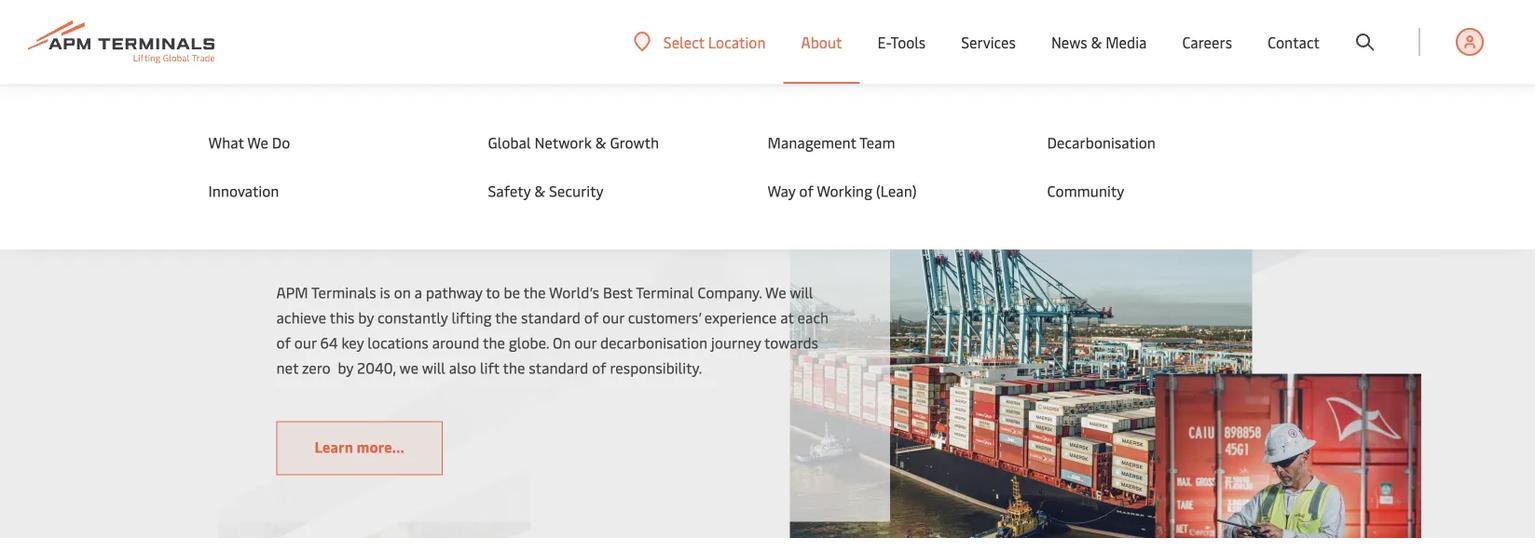 Task type: locate. For each thing, give the bounding box(es) containing it.
tools
[[891, 32, 926, 52]]

way of working (lean) link
[[768, 181, 1010, 201]]

standard down on
[[529, 358, 588, 378]]

key
[[342, 333, 364, 353]]

we
[[399, 358, 419, 378]]

our left 64
[[294, 333, 316, 353]]

0 horizontal spatial will
[[422, 358, 445, 378]]

0 horizontal spatial by
[[338, 358, 353, 378]]

constantly
[[377, 308, 448, 328]]

be
[[504, 283, 520, 303]]

achieve
[[276, 308, 326, 328]]

& right news
[[1091, 32, 1102, 52]]

we left "do"
[[247, 132, 268, 152]]

will
[[790, 283, 813, 303], [422, 358, 445, 378]]

will up each
[[790, 283, 813, 303]]

services button
[[961, 0, 1016, 84]]

apm
[[276, 283, 308, 303]]

0 horizontal spatial we
[[247, 132, 268, 152]]

the
[[523, 283, 546, 303], [495, 308, 517, 328], [483, 333, 505, 353], [503, 358, 525, 378]]

1 horizontal spatial our
[[574, 333, 597, 353]]

at
[[780, 308, 794, 328]]

lift
[[480, 358, 500, 378]]

each
[[797, 308, 829, 328]]

about
[[801, 32, 842, 52]]

security
[[549, 181, 604, 201]]

world's
[[549, 283, 599, 303]]

news
[[1051, 32, 1088, 52]]

growth
[[610, 132, 659, 152]]

select
[[664, 32, 705, 52]]

1 horizontal spatial by
[[358, 308, 374, 328]]

2 horizontal spatial &
[[1091, 32, 1102, 52]]

1 vertical spatial by
[[338, 358, 353, 378]]

team
[[860, 132, 896, 152]]

working
[[817, 181, 873, 201]]

will right we
[[422, 358, 445, 378]]

contact
[[1268, 32, 1320, 52]]

0 horizontal spatial &
[[534, 181, 545, 201]]

by
[[358, 308, 374, 328], [338, 358, 353, 378]]

1 vertical spatial will
[[422, 358, 445, 378]]

& inside "dropdown button"
[[1091, 32, 1102, 52]]

1 vertical spatial we
[[765, 283, 786, 303]]

pathway
[[426, 283, 482, 303]]

&
[[1091, 32, 1102, 52], [596, 132, 607, 152], [534, 181, 545, 201]]

standard
[[521, 308, 581, 328], [529, 358, 588, 378]]

of
[[799, 181, 814, 201], [584, 308, 599, 328], [276, 333, 291, 353], [592, 358, 606, 378]]

standard up on
[[521, 308, 581, 328]]

global
[[488, 132, 531, 152]]

the right be
[[523, 283, 546, 303]]

& right safety at the left top
[[534, 181, 545, 201]]

by right this
[[358, 308, 374, 328]]

lifting
[[276, 181, 414, 246]]

our down "best"
[[602, 308, 624, 328]]

2 vertical spatial &
[[534, 181, 545, 201]]

global network & growth
[[488, 132, 659, 152]]

we
[[247, 132, 268, 152], [765, 283, 786, 303]]

we up at
[[765, 283, 786, 303]]

community link
[[1047, 181, 1290, 201]]

1 vertical spatial &
[[596, 132, 607, 152]]

location
[[708, 32, 766, 52]]

0 vertical spatial will
[[790, 283, 813, 303]]

1 horizontal spatial we
[[765, 283, 786, 303]]

we inside apm terminals is on a pathway to be the world's best terminal company. we will achieve this by constantly lifting the standard of our customers' experience at each of our 64 key locations around the globe. on our decarbonisation journey towards net zero  by 2040, we will also lift the standard of responsibility.
[[765, 283, 786, 303]]

best
[[603, 283, 633, 303]]

towards
[[764, 333, 818, 353]]

news & media button
[[1051, 0, 1147, 84]]

of down world's
[[584, 308, 599, 328]]

1 vertical spatial standard
[[529, 358, 588, 378]]

services
[[961, 32, 1016, 52]]

0 vertical spatial we
[[247, 132, 268, 152]]

by down key
[[338, 358, 353, 378]]

our
[[602, 308, 624, 328], [294, 333, 316, 353], [574, 333, 597, 353]]

0 vertical spatial &
[[1091, 32, 1102, 52]]

careers button
[[1183, 0, 1232, 84]]

our right on
[[574, 333, 597, 353]]

& left growth
[[596, 132, 607, 152]]

& for media
[[1091, 32, 1102, 52]]

select location
[[664, 32, 766, 52]]

lifting
[[452, 308, 492, 328]]

media
[[1106, 32, 1147, 52]]

this
[[330, 308, 355, 328]]

safety & security link
[[488, 181, 730, 201]]

1 horizontal spatial &
[[596, 132, 607, 152]]

the up lift
[[483, 333, 505, 353]]



Task type: vqa. For each thing, say whether or not it's contained in the screenshot.
11 link
no



Task type: describe. For each thing, give the bounding box(es) containing it.
& for security
[[534, 181, 545, 201]]

e-tools
[[878, 32, 926, 52]]

1 horizontal spatial will
[[790, 283, 813, 303]]

what we do link
[[208, 132, 451, 153]]

0 horizontal spatial our
[[294, 333, 316, 353]]

0 vertical spatial by
[[358, 308, 374, 328]]

safety
[[488, 181, 531, 201]]

on
[[394, 283, 411, 303]]

locations
[[367, 333, 428, 353]]

decarbonisation link
[[1047, 132, 1290, 153]]

e-tools button
[[878, 0, 926, 84]]

2 horizontal spatial our
[[602, 308, 624, 328]]

journey
[[711, 333, 761, 353]]

apm terminals is on a pathway to be the world's best terminal company. we will achieve this by constantly lifting the standard of our customers' experience at each of our 64 key locations around the globe. on our decarbonisation journey towards net zero  by 2040, we will also lift the standard of responsibility.
[[276, 283, 829, 378]]

safety & security
[[488, 181, 604, 201]]

net
[[276, 358, 298, 378]]

is
[[380, 283, 390, 303]]

management
[[768, 132, 856, 152]]

standards
[[426, 181, 639, 246]]

decarbonisation
[[600, 333, 708, 353]]

news & media
[[1051, 32, 1147, 52]]

careers
[[1183, 32, 1232, 52]]

on
[[553, 333, 571, 353]]

management team link
[[768, 132, 1010, 153]]

(lean)
[[876, 181, 917, 201]]

contact button
[[1268, 0, 1320, 84]]

also
[[449, 358, 476, 378]]

of right 'way'
[[799, 181, 814, 201]]

responsibility.
[[610, 358, 702, 378]]

about button
[[801, 0, 842, 84]]

lifting standards
[[276, 181, 639, 246]]

globe.
[[509, 333, 549, 353]]

terminals
[[311, 283, 376, 303]]

management team
[[768, 132, 896, 152]]

community
[[1047, 181, 1125, 201]]

around
[[432, 333, 479, 353]]

experience
[[704, 308, 777, 328]]

the down be
[[495, 308, 517, 328]]

of up the net
[[276, 333, 291, 353]]

64
[[320, 333, 338, 353]]

0 vertical spatial standard
[[521, 308, 581, 328]]

to
[[486, 283, 500, 303]]

select location button
[[634, 31, 766, 52]]

e-
[[878, 32, 891, 52]]

what
[[208, 132, 244, 152]]

of left responsibility. at the bottom of the page
[[592, 358, 606, 378]]

do
[[272, 132, 290, 152]]

global network & growth link
[[488, 132, 730, 153]]

company.
[[698, 283, 762, 303]]

network
[[535, 132, 592, 152]]

way of working (lean)
[[768, 181, 917, 201]]

innovation
[[208, 181, 279, 201]]

a
[[414, 283, 422, 303]]

customers'
[[628, 308, 701, 328]]

way
[[768, 181, 796, 201]]

what we do
[[208, 132, 290, 152]]

innovation link
[[208, 181, 451, 201]]

terminal
[[636, 283, 694, 303]]

2040,
[[357, 358, 396, 378]]

decarbonisation
[[1047, 132, 1156, 152]]

the right lift
[[503, 358, 525, 378]]



